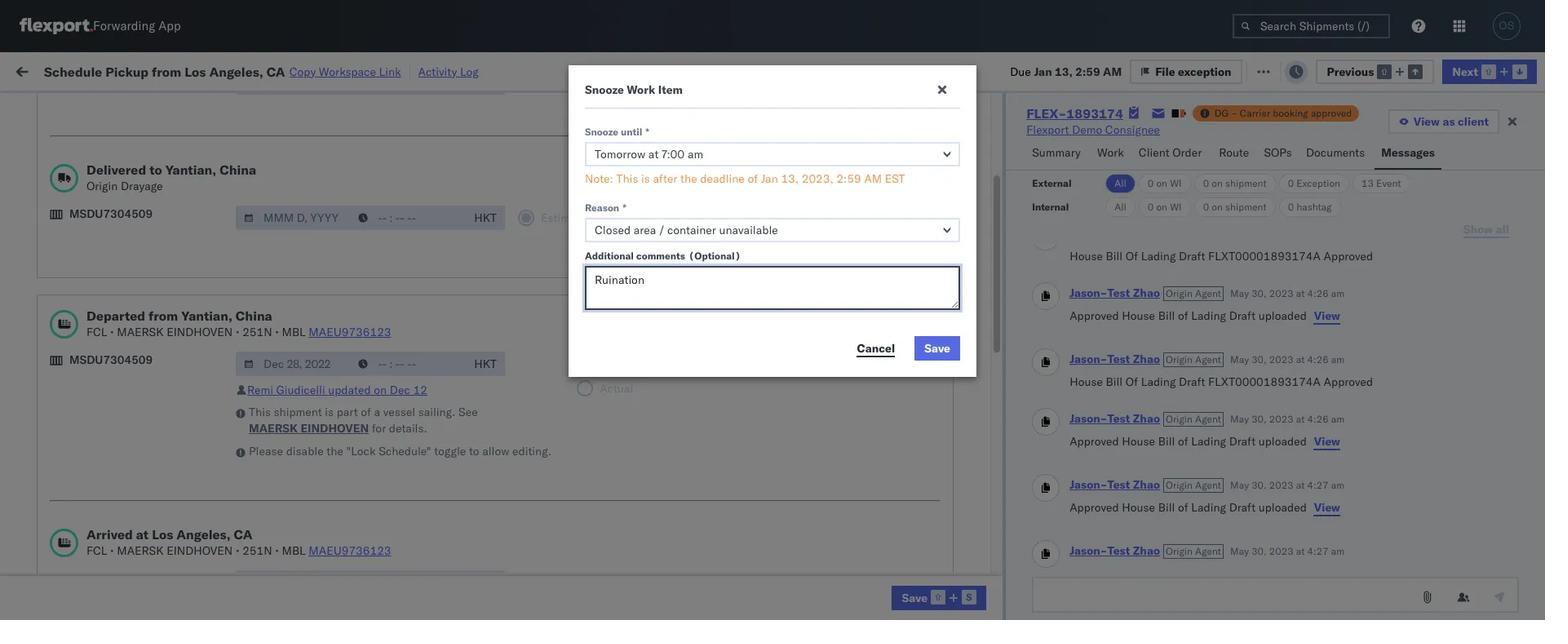 Task type: vqa. For each thing, say whether or not it's contained in the screenshot.
TAKES
no



Task type: locate. For each thing, give the bounding box(es) containing it.
snooze left until
[[585, 126, 619, 138]]

0 vertical spatial hkt
[[474, 211, 497, 225]]

consignee button
[[733, 130, 886, 146]]

0 down 'mbl/mawb numbers'
[[1203, 177, 1209, 189]]

msdu7304509 down arrived
[[69, 571, 153, 586]]

1 test123456 from the top
[[1157, 200, 1226, 214]]

3 uploaded from the top
[[1259, 500, 1307, 515]]

0 on wi for internal
[[1148, 201, 1182, 213]]

schedule pickup from los angeles, ca link for third schedule pickup from los angeles, ca button from the bottom
[[38, 270, 238, 286]]

1 vertical spatial mbl
[[282, 543, 306, 558]]

schedule delivery appointment link for first schedule delivery appointment button from the bottom of the page
[[38, 557, 201, 573]]

for
[[157, 101, 170, 113], [372, 421, 386, 436]]

4 hlxu6269489, from the top
[[1134, 307, 1217, 321]]

5 jason- from the top
[[1070, 543, 1108, 558]]

0 on shipment down ymluw236679313
[[1203, 201, 1267, 213]]

at for 1st jason-test zhao button from the bottom of the page
[[1296, 545, 1305, 557]]

3 schedule delivery appointment link from the top
[[38, 449, 201, 466]]

2 vertical spatial house bill of lading draft flxt00001893174a approved
[[1070, 566, 1373, 581]]

hlxu6269489, for 3rd schedule pickup from los angeles, ca button from the top of the page
[[1134, 343, 1217, 357]]

confirm delivery link
[[38, 521, 124, 537]]

2 vertical spatial flxt00001893174a
[[1209, 566, 1321, 581]]

2:59 am est, dec 14, 2022 up 7:00 pm est, dec 23, 2022
[[273, 451, 423, 466]]

uploaded for view button for 5th jason-test zhao button from the bottom
[[1259, 308, 1307, 323]]

1 30, from the top
[[1252, 287, 1267, 299]]

previous
[[1327, 64, 1374, 79]]

1 vertical spatial of
[[1126, 375, 1138, 389]]

maersk down arrived
[[117, 543, 164, 558]]

0 horizontal spatial to
[[149, 162, 162, 178]]

1 uetu5238478 from the top
[[1134, 415, 1213, 429]]

1 upload customs clearance documents button from the top
[[38, 162, 241, 180]]

fcl inside departed from yantian, china fcl • maersk eindhoven • 251n • mbl maeu9736123
[[86, 325, 107, 339]]

approved house bill of lading draft uploaded view for 5th jason-test zhao button from the bottom
[[1070, 308, 1341, 323]]

jason-
[[1070, 286, 1108, 300], [1070, 352, 1108, 366], [1070, 411, 1108, 426], [1070, 477, 1108, 492], [1070, 543, 1108, 558]]

2 0 on shipment from the top
[[1203, 201, 1267, 213]]

6 resize handle column header from the left
[[883, 126, 903, 620]]

2:59 for first schedule pickup from los angeles, ca button from the bottom
[[273, 415, 298, 430]]

flexport demo consignee down name
[[630, 164, 764, 178]]

0 vertical spatial gvcu5265864
[[1047, 558, 1127, 573]]

1 vertical spatial for
[[372, 421, 386, 436]]

3 house bill of lading draft flxt00001893174a approved from the top
[[1070, 566, 1373, 581]]

lagerfeld
[[904, 559, 953, 573], [904, 594, 953, 609]]

1 vertical spatial maeu9408431
[[1157, 594, 1240, 609]]

maeu9736123 button up 11:30 pm est, jan 23, 2023
[[309, 543, 391, 558]]

maeu9736123 inside the arrived at los angeles, ca fcl • maersk eindhoven • 251n • mbl maeu9736123
[[309, 543, 391, 558]]

1 vertical spatial 2130387
[[972, 594, 1022, 609]]

0 vertical spatial confirm
[[38, 486, 79, 501]]

documents for flexport demo consignee
[[182, 163, 241, 177]]

1 1889466 from the top
[[972, 415, 1022, 430]]

2 may 30, 2023 at 4:26 am from the top
[[1231, 353, 1345, 366]]

9 resize handle column header from the left
[[1342, 126, 1362, 620]]

1 vertical spatial view button
[[1314, 433, 1341, 450]]

1 approved house bill of lading draft uploaded view from the top
[[1070, 308, 1341, 323]]

lhuu7894563, for confirm pickup from los angeles, ca
[[1047, 486, 1131, 501]]

work inside button
[[178, 63, 207, 78]]

4 flex-1889466 from the top
[[937, 523, 1022, 537]]

upload customs clearance documents link up drayage
[[38, 162, 241, 178]]

23, down 7:00 pm est, dec 23, 2022
[[377, 559, 394, 573]]

1 uploaded from the top
[[1259, 308, 1307, 323]]

client left order
[[1139, 145, 1170, 160]]

1 vertical spatial flexport demo consignee
[[630, 164, 764, 178]]

upload customs clearance documents button for bosch ocean test
[[38, 377, 241, 395]]

0 horizontal spatial is
[[325, 405, 334, 419]]

all button for external
[[1106, 174, 1136, 193]]

yantian, inside departed from yantian, china fcl • maersk eindhoven • 251n • mbl maeu9736123
[[181, 308, 232, 324]]

file exception up dg on the right of the page
[[1156, 64, 1232, 79]]

1 vertical spatial upload
[[38, 378, 75, 393]]

4 may from the top
[[1231, 479, 1249, 491]]

Max 200 characters text field
[[585, 266, 960, 310]]

1 vertical spatial wi
[[1170, 201, 1182, 213]]

schedule pickup from los angeles, ca up confirm pickup from los angeles, ca link
[[38, 414, 238, 429]]

2 mmm d, yyyy text field from the top
[[236, 206, 352, 230]]

1 horizontal spatial file exception
[[1266, 63, 1342, 78]]

confirm up 'confirm delivery'
[[38, 486, 79, 501]]

os
[[1499, 20, 1515, 32]]

file
[[1266, 63, 1286, 78], [1156, 64, 1176, 79]]

2 agent from the top
[[1195, 353, 1222, 366]]

caiu7969337
[[1047, 163, 1123, 178]]

pickup for 3rd schedule pickup from los angeles, ca button from the top of the page
[[89, 342, 124, 357]]

2022
[[388, 200, 416, 214], [388, 235, 416, 250], [388, 271, 416, 286], [388, 307, 416, 322], [388, 343, 416, 358], [387, 379, 415, 394], [394, 415, 423, 430], [394, 451, 423, 466], [393, 487, 422, 501]]

work button
[[1091, 138, 1132, 170]]

est, up part
[[322, 379, 347, 394]]

pm right 11:30
[[308, 559, 326, 573]]

shipment inside 'this shipment is part of a vessel sailing. see maersk eindhoven for details.'
[[274, 405, 322, 419]]

hlxu6269489, for third schedule delivery appointment button from the bottom
[[1134, 307, 1217, 321]]

0 vertical spatial view button
[[1314, 308, 1341, 324]]

comments
[[636, 250, 685, 262]]

schedule pickup from los angeles, ca down the departed
[[38, 342, 238, 357]]

from for 3rd schedule pickup from los angeles, ca button from the top of the page
[[127, 342, 151, 357]]

2:59 am est, dec 14, 2022 for schedule pickup from los angeles, ca
[[273, 415, 423, 430]]

1 vertical spatial house bill of lading draft flxt00001893174a approved
[[1070, 375, 1373, 389]]

of for may 30, 2023 at 4:26 am
[[1126, 375, 1138, 389]]

0 horizontal spatial work
[[178, 63, 207, 78]]

numbers inside 'button'
[[1217, 133, 1257, 145]]

0 vertical spatial lhuu7894563, uetu5238478
[[1047, 415, 1213, 429]]

1 vertical spatial clearance
[[126, 378, 179, 393]]

file up dg - carrier booking approved
[[1266, 63, 1286, 78]]

at for fourth jason-test zhao button
[[1296, 479, 1305, 491]]

msdu7304509 down the departed
[[69, 352, 153, 367]]

delivery inside confirm delivery link
[[82, 522, 124, 536]]

the left '"lock'
[[327, 444, 343, 459]]

Closed area / container unavailable text field
[[585, 218, 960, 242]]

flex-2130387
[[937, 559, 1022, 573], [937, 594, 1022, 609]]

due jan 13, 2:59 am
[[1010, 64, 1122, 79]]

5 5, from the top
[[374, 343, 385, 358]]

2 abcdefg78456546 from the top
[[1157, 451, 1267, 466]]

-- : -- -- text field for pdt
[[350, 570, 466, 595]]

2023,
[[802, 171, 834, 186]]

container numbers button
[[1039, 123, 1133, 153]]

0 vertical spatial flexport
[[1027, 122, 1069, 137]]

5 hlxu8034992 from the top
[[1220, 343, 1300, 357]]

6 flex-1846748 from the top
[[937, 379, 1022, 394]]

2 of from the top
[[1126, 375, 1138, 389]]

0 vertical spatial maeu9408431
[[1157, 559, 1240, 573]]

pickup up confirm delivery link
[[82, 486, 117, 501]]

omkar savant
[[1370, 164, 1442, 178]]

2 vertical spatial view button
[[1314, 499, 1341, 516]]

1 vertical spatial flex-2130387
[[937, 594, 1022, 609]]

msdu7304509
[[69, 206, 153, 221], [69, 352, 153, 367], [69, 571, 153, 586]]

schedule pickup from los angeles, ca link
[[38, 234, 238, 250], [38, 270, 238, 286], [38, 341, 238, 358], [38, 413, 238, 430]]

ready for work, blocked, in progress
[[125, 101, 296, 113]]

1 vertical spatial shipment
[[1226, 201, 1267, 213]]

2 vertical spatial documents
[[182, 378, 241, 393]]

2:59 am est, dec 14, 2022
[[273, 415, 423, 430], [273, 451, 423, 466]]

1 hkt from the top
[[474, 211, 497, 225]]

3 appointment from the top
[[134, 450, 201, 465]]

3 mmm d, yyyy text field from the top
[[236, 352, 352, 376]]

view inside 'button'
[[1414, 114, 1440, 129]]

upload customs clearance documents down the departed
[[38, 378, 241, 393]]

0 vertical spatial house bill of lading draft flxt00001893174a approved
[[1070, 249, 1373, 264]]

2:59 am edt, nov 5, 2022
[[273, 200, 416, 214], [273, 235, 416, 250], [273, 271, 416, 286], [273, 307, 416, 322], [273, 343, 416, 358]]

0 vertical spatial 4:26
[[1308, 287, 1329, 299]]

nov for third schedule delivery appointment button from the bottom
[[350, 307, 372, 322]]

0 vertical spatial upload
[[38, 163, 75, 177]]

1 vertical spatial maeu9736123
[[309, 543, 391, 558]]

-- : -- -- text field
[[350, 206, 466, 230], [350, 352, 466, 376]]

resize handle column header
[[244, 126, 263, 620], [432, 126, 452, 620], [492, 126, 511, 620], [602, 126, 622, 620], [713, 126, 733, 620], [883, 126, 903, 620], [1019, 126, 1039, 620], [1130, 126, 1149, 620], [1342, 126, 1362, 620], [1453, 126, 1472, 620], [1504, 126, 1523, 620]]

flex-1846748 button
[[911, 195, 1025, 218], [911, 195, 1025, 218], [911, 231, 1025, 254], [911, 231, 1025, 254], [911, 267, 1025, 290], [911, 267, 1025, 290], [911, 303, 1025, 326], [911, 303, 1025, 326], [911, 339, 1025, 362], [911, 339, 1025, 362], [911, 375, 1025, 398], [911, 375, 1025, 398]]

hlxu8034992
[[1220, 199, 1300, 214], [1220, 235, 1300, 250], [1220, 271, 1300, 286], [1220, 307, 1300, 321], [1220, 343, 1300, 357], [1220, 379, 1300, 393]]

6 ocean fcl from the top
[[520, 343, 577, 358]]

1 horizontal spatial jan
[[761, 171, 778, 186]]

uploaded
[[1259, 308, 1307, 323], [1259, 434, 1307, 449], [1259, 500, 1307, 515]]

2 4:26 from the top
[[1308, 353, 1329, 366]]

carrier
[[1240, 107, 1271, 119]]

5,
[[374, 200, 385, 214], [374, 235, 385, 250], [374, 271, 385, 286], [374, 307, 385, 322], [374, 343, 385, 358]]

1 horizontal spatial file
[[1266, 63, 1286, 78]]

schedule pickup from los angeles, ca link for first schedule pickup from los angeles, ca button from the bottom
[[38, 413, 238, 430]]

6 ceau7522281, from the top
[[1047, 379, 1131, 393]]

documents down ready for work, blocked, in progress
[[182, 163, 241, 177]]

1 vertical spatial *
[[623, 202, 626, 214]]

1 vertical spatial hkt
[[474, 357, 497, 371]]

numbers inside container numbers
[[1047, 140, 1087, 152]]

13, left 2023,
[[781, 171, 799, 186]]

maeu9408431
[[1157, 559, 1240, 573], [1157, 594, 1240, 609]]

hlxu6269489,
[[1134, 199, 1217, 214], [1134, 235, 1217, 250], [1134, 271, 1217, 286], [1134, 307, 1217, 321], [1134, 343, 1217, 357], [1134, 379, 1217, 393]]

2 wi from the top
[[1170, 201, 1182, 213]]

4 5, from the top
[[374, 307, 385, 322]]

1 am from the top
[[1331, 287, 1345, 299]]

0 vertical spatial msdu7304509
[[69, 206, 153, 221]]

am for view button for 5th jason-test zhao button from the bottom
[[1331, 287, 1345, 299]]

0 vertical spatial uploaded
[[1259, 308, 1307, 323]]

0 vertical spatial 251n
[[242, 325, 272, 339]]

edt,
[[322, 200, 348, 214], [322, 235, 348, 250], [322, 271, 348, 286], [322, 307, 348, 322], [322, 343, 348, 358]]

0 left hashtag
[[1288, 201, 1294, 213]]

schedule pickup from los angeles, ca button
[[38, 234, 238, 252], [38, 270, 238, 288], [38, 341, 238, 359], [38, 413, 238, 431]]

flexport demo consignee
[[1027, 122, 1160, 137], [630, 164, 764, 178]]

mbl/mawb numbers button
[[1149, 130, 1345, 146]]

resize handle column header for mode
[[602, 126, 622, 620]]

2 251n from the top
[[242, 543, 272, 558]]

1 confirm from the top
[[38, 486, 79, 501]]

flex-1846748
[[937, 200, 1022, 214], [937, 235, 1022, 250], [937, 271, 1022, 286], [937, 307, 1022, 322], [937, 343, 1022, 358], [937, 379, 1022, 394]]

is left after
[[641, 171, 650, 186]]

the right after
[[681, 171, 697, 186]]

work
[[178, 63, 207, 78], [627, 82, 655, 97], [1097, 145, 1124, 160]]

2 lhuu7894563, from the top
[[1047, 450, 1131, 465]]

account
[[825, 559, 868, 573], [825, 594, 868, 609]]

this inside 'this shipment is part of a vessel sailing. see maersk eindhoven for details.'
[[249, 405, 271, 419]]

2:59
[[1076, 64, 1100, 79], [837, 171, 862, 186], [273, 200, 298, 214], [273, 235, 298, 250], [273, 271, 298, 286], [273, 307, 298, 322], [273, 343, 298, 358], [273, 415, 298, 430], [273, 451, 298, 466]]

1 horizontal spatial to
[[469, 444, 479, 459]]

2 vertical spatial lhuu7894563, uetu5238478
[[1047, 486, 1213, 501]]

1 resize handle column header from the left
[[244, 126, 263, 620]]

2 -- : -- -- text field from the top
[[350, 352, 466, 376]]

jan down 7:00 pm est, dec 23, 2022
[[356, 559, 374, 573]]

23, down the please disable the "lock schedule" toggle to allow editing.
[[373, 487, 391, 501]]

file up mbl/mawb
[[1156, 64, 1176, 79]]

5, for the schedule delivery appointment "link" related to third schedule delivery appointment button from the bottom
[[374, 307, 385, 322]]

client left name
[[630, 133, 657, 145]]

2 vertical spatial uploaded
[[1259, 500, 1307, 515]]

4 test123456 from the top
[[1157, 307, 1226, 322]]

origin inside delivered to yantian, china origin drayage
[[86, 179, 118, 193]]

confirm for confirm delivery
[[38, 522, 79, 536]]

* right reason
[[623, 202, 626, 214]]

2 flex-2130387 from the top
[[937, 594, 1022, 609]]

jan right '--'
[[761, 171, 778, 186]]

schedule pickup from los angeles, ca link down drayage
[[38, 234, 238, 250]]

angeles, inside the arrived at los angeles, ca fcl • maersk eindhoven • 251n • mbl maeu9736123
[[176, 526, 231, 543]]

3 ceau7522281, from the top
[[1047, 271, 1131, 286]]

china up remi
[[236, 308, 272, 324]]

0 vertical spatial account
[[825, 559, 868, 573]]

0 horizontal spatial numbers
[[1047, 140, 1087, 152]]

2 all from the top
[[1115, 201, 1127, 213]]

snooze for until
[[585, 126, 619, 138]]

consignee
[[1106, 122, 1160, 137], [741, 133, 788, 145], [709, 164, 764, 178]]

1 vertical spatial 4:27
[[1308, 545, 1329, 557]]

at for 3rd jason-test zhao button
[[1296, 413, 1305, 425]]

0 vertical spatial *
[[646, 126, 649, 138]]

demo down name
[[676, 164, 706, 178]]

schedule delivery appointment
[[38, 199, 201, 213], [38, 306, 201, 321], [38, 450, 201, 465], [38, 558, 201, 572]]

1 251n from the top
[[242, 325, 272, 339]]

1 may from the top
[[1231, 287, 1249, 299]]

1 zhao from the top
[[1133, 286, 1160, 300]]

1 vertical spatial uploaded
[[1259, 434, 1307, 449]]

nov for third schedule pickup from los angeles, ca button from the bottom
[[350, 271, 372, 286]]

1 vertical spatial 23,
[[377, 559, 394, 573]]

gvcu5265864
[[1047, 558, 1127, 573], [1047, 594, 1127, 609]]

maersk inside 'this shipment is part of a vessel sailing. see maersk eindhoven for details.'
[[249, 421, 298, 436]]

3 1846748 from the top
[[972, 271, 1022, 286]]

origin for 5th jason-test zhao button from the bottom
[[1166, 287, 1193, 299]]

1 schedule delivery appointment link from the top
[[38, 198, 201, 214]]

pdt
[[475, 575, 496, 590]]

0 vertical spatial for
[[157, 101, 170, 113]]

None text field
[[1032, 577, 1519, 613]]

4 schedule pickup from los angeles, ca from the top
[[38, 414, 238, 429]]

5 agent from the top
[[1195, 545, 1222, 557]]

0 vertical spatial lhuu7894563,
[[1047, 415, 1131, 429]]

flxt00001893174a
[[1209, 249, 1321, 264], [1209, 375, 1321, 389], [1209, 566, 1321, 581]]

pm for 11:30
[[308, 559, 326, 573]]

4 30, from the top
[[1252, 479, 1267, 491]]

allow
[[482, 444, 509, 459]]

from for fourth schedule pickup from los angeles, ca button from the bottom of the page
[[127, 235, 151, 249]]

1 5, from the top
[[374, 200, 385, 214]]

0 vertical spatial flex-2130387
[[937, 559, 1022, 573]]

consignee up closed area / container unavailable text box
[[709, 164, 764, 178]]

bosch ocean test
[[630, 235, 723, 250], [741, 235, 834, 250], [630, 271, 723, 286], [630, 307, 723, 322], [741, 307, 834, 322], [630, 379, 723, 394], [741, 379, 834, 394], [630, 487, 723, 501], [741, 487, 834, 501]]

mbl inside the arrived at los angeles, ca fcl • maersk eindhoven • 251n • mbl maeu9736123
[[282, 543, 306, 558]]

maeu9736123 inside departed from yantian, china fcl • maersk eindhoven • 251n • mbl maeu9736123
[[309, 325, 391, 339]]

dec down '"lock'
[[349, 487, 370, 501]]

pickup up confirm pickup from los angeles, ca link
[[89, 414, 124, 429]]

1 vertical spatial is
[[325, 405, 334, 419]]

dec down 'this shipment is part of a vessel sailing. see maersk eindhoven for details.'
[[350, 451, 371, 466]]

from inside departed from yantian, china fcl • maersk eindhoven • 251n • mbl maeu9736123
[[149, 308, 178, 324]]

0 vertical spatial integration
[[741, 559, 797, 573]]

251n inside the arrived at los angeles, ca fcl • maersk eindhoven • 251n • mbl maeu9736123
[[242, 543, 272, 558]]

7 ocean fcl from the top
[[520, 379, 577, 394]]

documents left remi
[[182, 378, 241, 393]]

ca for first schedule pickup from los angeles, ca button from the bottom
[[223, 414, 238, 429]]

event
[[1377, 177, 1401, 189]]

import work
[[139, 63, 207, 78]]

to left allow in the left bottom of the page
[[469, 444, 479, 459]]

dec left a
[[350, 415, 371, 430]]

to up drayage
[[149, 162, 162, 178]]

china for delivered to yantian, china
[[220, 162, 256, 178]]

mmm d, yyyy text field up progress
[[236, 70, 352, 95]]

cancel button
[[847, 336, 905, 361]]

pickup up the departed
[[89, 270, 124, 285]]

lhuu7894563,
[[1047, 415, 1131, 429], [1047, 450, 1131, 465], [1047, 486, 1131, 501]]

2:59 for second schedule delivery appointment button from the bottom
[[273, 451, 298, 466]]

2 vertical spatial msdu7304509
[[69, 571, 153, 586]]

msdu7304509 for delivered to yantian, china
[[69, 206, 153, 221]]

approved house bill of lading draft uploaded view for fourth jason-test zhao button
[[1070, 500, 1341, 515]]

1 vertical spatial abcdefg78456546
[[1157, 451, 1267, 466]]

1 karl from the top
[[881, 559, 902, 573]]

maeu9736123 up 11:30 pm est, jan 23, 2023
[[309, 543, 391, 558]]

los
[[185, 63, 206, 80], [154, 235, 172, 249], [154, 270, 172, 285], [154, 342, 172, 357], [154, 414, 172, 429], [147, 486, 166, 501], [152, 526, 173, 543]]

flxt00001893174a for may 30, 2023 at 4:27 am
[[1209, 566, 1321, 581]]

my
[[16, 59, 42, 82]]

9 ocean fcl from the top
[[520, 487, 577, 501]]

my work
[[16, 59, 89, 82]]

nov for 3rd schedule pickup from los angeles, ca button from the top of the page
[[350, 343, 372, 358]]

mmm d, yyyy text field down deadline
[[236, 206, 352, 230]]

upload customs clearance documents button down workitem button
[[38, 162, 241, 180]]

from up arrived
[[120, 486, 144, 501]]

0 vertical spatial abcdefg78456546
[[1157, 415, 1267, 430]]

shipment up maersk eindhoven link
[[274, 405, 322, 419]]

2 lagerfeld from the top
[[904, 594, 953, 609]]

2 maeu9736123 button from the top
[[309, 543, 391, 558]]

1 vertical spatial 251n
[[242, 543, 272, 558]]

lhuu7894563, uetu5238478 for confirm pickup from los angeles, ca
[[1047, 486, 1213, 501]]

flexport
[[1027, 122, 1069, 137], [630, 164, 673, 178]]

bosch
[[630, 235, 662, 250], [741, 235, 773, 250], [630, 271, 662, 286], [630, 307, 662, 322], [741, 307, 773, 322], [630, 379, 662, 394], [741, 379, 773, 394], [630, 487, 662, 501], [741, 487, 773, 501]]

may 30, 2023 at 4:26 am for view button associated with 3rd jason-test zhao button
[[1231, 413, 1345, 425]]

ca for third schedule pickup from los angeles, ca button from the bottom
[[223, 270, 238, 285]]

documents for bosch ocean test
[[182, 378, 241, 393]]

0 vertical spatial this
[[616, 171, 638, 186]]

china
[[220, 162, 256, 178], [236, 308, 272, 324]]

appointment for the schedule delivery appointment "link" associated with first schedule delivery appointment button from the bottom of the page
[[134, 558, 201, 572]]

this shipment is part of a vessel sailing. see maersk eindhoven for details.
[[249, 405, 478, 436]]

upload customs clearance documents up drayage
[[38, 163, 241, 177]]

0 vertical spatial wi
[[1170, 177, 1182, 189]]

confirm for confirm pickup from los angeles, ca
[[38, 486, 79, 501]]

snooze up snooze until *
[[585, 82, 624, 97]]

track
[[416, 63, 442, 78]]

2:59 for third schedule pickup from los angeles, ca button from the bottom
[[273, 271, 298, 286]]

3 flxt00001893174a from the top
[[1209, 566, 1321, 581]]

pickup down drayage
[[89, 235, 124, 249]]

from
[[152, 63, 181, 80], [127, 235, 151, 249], [127, 270, 151, 285], [149, 308, 178, 324], [127, 342, 151, 357], [127, 414, 151, 429], [120, 486, 144, 501]]

0 vertical spatial work
[[178, 63, 207, 78]]

5 ceau7522281, hlxu6269489, hlxu8034992 from the top
[[1047, 343, 1300, 357]]

6 ceau7522281, hlxu6269489, hlxu8034992 from the top
[[1047, 379, 1300, 393]]

2 lhuu7894563, uetu5238478 from the top
[[1047, 450, 1213, 465]]

0 vertical spatial upload customs clearance documents link
[[38, 162, 241, 178]]

message (0)
[[220, 63, 287, 78]]

wi down ymluw236679313
[[1170, 201, 1182, 213]]

2:59 am edt, nov 5, 2022 for 3rd schedule pickup from los angeles, ca button from the top of the page
[[273, 343, 416, 358]]

activity log button
[[418, 62, 479, 81]]

schedule pickup from los angeles, ca up the departed
[[38, 270, 238, 285]]

view button
[[1314, 308, 1341, 324], [1314, 433, 1341, 450], [1314, 499, 1341, 516]]

1 vertical spatial -- : -- -- text field
[[350, 570, 466, 595]]

wi
[[1170, 177, 1182, 189], [1170, 201, 1182, 213]]

1 hlxu8034992 from the top
[[1220, 199, 1300, 214]]

5 may from the top
[[1231, 545, 1249, 557]]

ceau7522281,
[[1047, 199, 1131, 214], [1047, 235, 1131, 250], [1047, 271, 1131, 286], [1047, 307, 1131, 321], [1047, 343, 1131, 357], [1047, 379, 1131, 393]]

china inside delivered to yantian, china origin drayage
[[220, 162, 256, 178]]

5 hlxu6269489, from the top
[[1134, 343, 1217, 357]]

1 integration from the top
[[741, 559, 797, 573]]

schedule pickup from los angeles, ca link for 3rd schedule pickup from los angeles, ca button from the top of the page
[[38, 341, 238, 358]]

wi down client order button
[[1170, 177, 1182, 189]]

client
[[1458, 114, 1489, 129]]

0 hashtag
[[1288, 201, 1332, 213]]

workitem button
[[10, 130, 247, 146]]

1 horizontal spatial 13,
[[1055, 64, 1073, 79]]

maersk down the departed
[[117, 325, 164, 339]]

0 vertical spatial shipment
[[1226, 177, 1267, 189]]

flexport demo consignee down 1893174
[[1027, 122, 1160, 137]]

pickup for third schedule pickup from los angeles, ca button from the bottom
[[89, 270, 124, 285]]

2 vertical spatial jan
[[356, 559, 374, 573]]

30, for 3rd jason-test zhao button
[[1252, 413, 1267, 425]]

1 vertical spatial 13,
[[781, 171, 799, 186]]

yantian,
[[165, 162, 216, 178], [181, 308, 232, 324]]

1 vertical spatial approved house bill of lading draft uploaded view
[[1070, 434, 1341, 449]]

maersk up please
[[249, 421, 298, 436]]

flexport down client name
[[630, 164, 673, 178]]

los for 3rd schedule pickup from los angeles, ca button from the top of the page
[[154, 342, 172, 357]]

1889466 for schedule delivery appointment
[[972, 451, 1022, 466]]

MMM D, YYYY text field
[[236, 70, 352, 95], [236, 206, 352, 230], [236, 352, 352, 376], [236, 570, 352, 595]]

schedule pickup from los angeles, ca button down the departed
[[38, 341, 238, 359]]

all button down work 'button'
[[1106, 174, 1136, 193]]

4 ceau7522281, from the top
[[1047, 307, 1131, 321]]

--
[[741, 164, 755, 178]]

2 uploaded from the top
[[1259, 434, 1307, 449]]

4 schedule delivery appointment button from the top
[[38, 557, 201, 575]]

1 vertical spatial to
[[469, 444, 479, 459]]

for inside 'this shipment is part of a vessel sailing. see maersk eindhoven for details.'
[[372, 421, 386, 436]]

clearance down the departed
[[126, 378, 179, 393]]

0 vertical spatial approved house bill of lading draft uploaded view
[[1070, 308, 1341, 323]]

from for confirm pickup from los angeles, ca button
[[120, 486, 144, 501]]

angeles, for schedule pickup from los angeles, ca link corresponding to third schedule pickup from los angeles, ca button from the bottom
[[175, 270, 220, 285]]

house bill of lading draft flxt00001893174a approved for may 30, 2023 at 4:26 am
[[1070, 375, 1373, 389]]

1 vertical spatial work
[[627, 82, 655, 97]]

2:59 am est, dec 14, 2022 up '"lock'
[[273, 415, 423, 430]]

ymluw236679313
[[1157, 164, 1262, 178]]

numbers down the container at top
[[1047, 140, 1087, 152]]

origin for 1st jason-test zhao button from the bottom of the page
[[1166, 545, 1193, 557]]

5 am from the top
[[1331, 545, 1345, 557]]

2 flex-1889466 from the top
[[937, 451, 1022, 466]]

china down in
[[220, 162, 256, 178]]

1 vertical spatial may 30, 2023 at 4:26 am
[[1231, 353, 1345, 366]]

1 vertical spatial maeu9736123 button
[[309, 543, 391, 558]]

delivered to yantian, china origin drayage
[[86, 162, 256, 193]]

3 lhuu7894563, uetu5238478 from the top
[[1047, 486, 1213, 501]]

for down a
[[372, 421, 386, 436]]

1 schedule pickup from los angeles, ca button from the top
[[38, 234, 238, 252]]

operator
[[1370, 133, 1409, 145]]

2 vertical spatial maersk
[[117, 543, 164, 558]]

documents up the exception
[[1306, 145, 1365, 160]]

confirm left arrived
[[38, 522, 79, 536]]

2 vertical spatial uetu5238478
[[1134, 486, 1213, 501]]

1 schedule delivery appointment from the top
[[38, 199, 201, 213]]

abcdefg78456546 for confirm pickup from los angeles, ca
[[1157, 487, 1267, 501]]

2 30, from the top
[[1252, 353, 1267, 366]]

client for client order
[[1139, 145, 1170, 160]]

blocked,
[[201, 101, 242, 113]]

-- : -- -- text field
[[350, 70, 466, 95], [350, 570, 466, 595]]

1 ceau7522281, from the top
[[1047, 199, 1131, 214]]

1889466 for confirm delivery
[[972, 523, 1022, 537]]

all button down caiu7969337
[[1106, 197, 1136, 217]]

from for first schedule pickup from los angeles, ca button from the bottom
[[127, 414, 151, 429]]

1 all button from the top
[[1106, 174, 1136, 193]]

schedule delivery appointment link for third schedule delivery appointment button from the bottom
[[38, 306, 201, 322]]

exception up dg on the right of the page
[[1178, 64, 1232, 79]]

flex-1889466
[[937, 415, 1022, 430], [937, 451, 1022, 466], [937, 487, 1022, 501], [937, 523, 1022, 537]]

am
[[1103, 64, 1122, 79], [864, 171, 882, 186], [301, 200, 319, 214], [301, 235, 319, 250], [301, 271, 319, 286], [301, 307, 319, 322], [301, 343, 319, 358], [301, 379, 319, 394], [301, 415, 319, 430], [301, 451, 319, 466]]

3 msdu7304509 from the top
[[69, 571, 153, 586]]

2 vertical spatial lhuu7894563,
[[1047, 486, 1131, 501]]

1 vertical spatial upload customs clearance documents link
[[38, 377, 241, 394]]

snooze
[[585, 82, 624, 97], [585, 126, 619, 138], [460, 133, 492, 145]]

2 integration from the top
[[741, 594, 797, 609]]

am for view button associated with 3rd jason-test zhao button
[[1331, 413, 1345, 425]]

2:59 for third schedule delivery appointment button from the bottom
[[273, 307, 298, 322]]

from up confirm pickup from los angeles, ca link
[[127, 414, 151, 429]]

1 vertical spatial flexport
[[630, 164, 673, 178]]

1 vertical spatial upload customs clearance documents
[[38, 378, 241, 393]]

1 vertical spatial 0 on wi
[[1148, 201, 1182, 213]]

est
[[885, 171, 905, 186]]

is inside 'this shipment is part of a vessel sailing. see maersk eindhoven for details.'
[[325, 405, 334, 419]]

ca inside confirm pickup from los angeles, ca link
[[216, 486, 232, 501]]

numbers down dg on the right of the page
[[1217, 133, 1257, 145]]

0 vertical spatial upload customs clearance documents
[[38, 163, 241, 177]]

msdu7304509 down drayage
[[69, 206, 153, 221]]

all button
[[1106, 174, 1136, 193], [1106, 197, 1136, 217]]

approved house bill of lading draft uploaded view for 3rd jason-test zhao button
[[1070, 434, 1341, 449]]

abcdefg78456546 for schedule delivery appointment
[[1157, 451, 1267, 466]]

2 resize handle column header from the left
[[432, 126, 452, 620]]

flex-2130387 button
[[911, 554, 1025, 577], [911, 554, 1025, 577], [911, 590, 1025, 613], [911, 590, 1025, 613]]

2 flex-1846748 from the top
[[937, 235, 1022, 250]]

1 schedule pickup from los angeles, ca from the top
[[38, 235, 238, 249]]

schedule pickup from los angeles, ca button up confirm pickup from los angeles, ca link
[[38, 413, 238, 431]]

yantian, inside delivered to yantian, china origin drayage
[[165, 162, 216, 178]]

1 clearance from the top
[[126, 163, 179, 177]]

mmm d, yyyy text field down the arrived at los angeles, ca fcl • maersk eindhoven • 251n • mbl maeu9736123
[[236, 570, 352, 595]]

1 horizontal spatial work
[[627, 82, 655, 97]]

0 horizontal spatial client
[[630, 133, 657, 145]]

14, down details.
[[374, 451, 391, 466]]

schedule pickup from los angeles, ca link up the departed
[[38, 270, 238, 286]]

eindhoven inside the arrived at los angeles, ca fcl • maersk eindhoven • 251n • mbl maeu9736123
[[167, 543, 233, 558]]

2 msdu7304509 from the top
[[69, 352, 153, 367]]

from down the departed
[[127, 342, 151, 357]]

1 horizontal spatial flexport
[[1027, 122, 1069, 137]]

mbl up "2:00"
[[282, 325, 306, 339]]

upload customs clearance documents link for bosch ocean test
[[38, 377, 241, 394]]

3 test123456 from the top
[[1157, 271, 1226, 286]]

5, for 4th schedule delivery appointment button from the bottom's the schedule delivery appointment "link"
[[374, 200, 385, 214]]

am
[[1331, 287, 1345, 299], [1331, 353, 1345, 366], [1331, 413, 1345, 425], [1331, 479, 1345, 491], [1331, 545, 1345, 557]]

wi for external
[[1170, 177, 1182, 189]]

flexport. image
[[20, 18, 93, 34]]

angeles, for schedule pickup from los angeles, ca link related to first schedule pickup from los angeles, ca button from the bottom
[[175, 414, 220, 429]]

1 wi from the top
[[1170, 177, 1182, 189]]

jan right 'due'
[[1034, 64, 1052, 79]]

shipment down ymluw236679313
[[1226, 201, 1267, 213]]

0 vertical spatial all button
[[1106, 174, 1136, 193]]

* right until
[[646, 126, 649, 138]]

5, for schedule pickup from los angeles, ca link for 3rd schedule pickup from los angeles, ca button from the top of the page
[[374, 343, 385, 358]]

work inside 'button'
[[1097, 145, 1124, 160]]

customs down workitem button
[[78, 163, 123, 177]]

is left part
[[325, 405, 334, 419]]

nov
[[350, 200, 372, 214], [350, 235, 372, 250], [350, 271, 372, 286], [350, 307, 372, 322], [350, 343, 372, 358], [350, 379, 371, 394]]

8 resize handle column header from the left
[[1130, 126, 1149, 620]]

resize handle column header for deadline
[[432, 126, 452, 620]]

0 vertical spatial eindhoven
[[167, 325, 233, 339]]

1 msdu7304509 from the top
[[69, 206, 153, 221]]

schedule pickup from los angeles, ca down drayage
[[38, 235, 238, 249]]

updated
[[328, 383, 371, 397]]

ca for 3rd schedule pickup from los angeles, ca button from the top of the page
[[223, 342, 238, 357]]

0 vertical spatial lagerfeld
[[904, 559, 953, 573]]

0 vertical spatial pm
[[301, 487, 319, 501]]

0 horizontal spatial demo
[[676, 164, 706, 178]]

0 vertical spatial documents
[[1306, 145, 1365, 160]]

all down caiu7969337
[[1115, 201, 1127, 213]]

china inside departed from yantian, china fcl • maersk eindhoven • 251n • mbl maeu9736123
[[236, 308, 272, 324]]

30, for 5th jason-test zhao button from the bottom
[[1252, 287, 1267, 299]]

messages button
[[1375, 138, 1442, 170]]

0 horizontal spatial the
[[327, 444, 343, 459]]

1 vertical spatial karl
[[881, 594, 902, 609]]

est, right 11:30
[[328, 559, 353, 573]]

integration test account - karl lagerfeld
[[741, 559, 953, 573], [741, 594, 953, 609]]

3 abcdefg78456546 from the top
[[1157, 487, 1267, 501]]

numbers
[[1217, 133, 1257, 145], [1047, 140, 1087, 152]]

2 2130387 from the top
[[972, 594, 1022, 609]]

schedule pickup from los angeles, ca button down drayage
[[38, 234, 238, 252]]

est, up 7:00 pm est, dec 23, 2022
[[322, 451, 347, 466]]

view
[[1414, 114, 1440, 129], [1314, 308, 1341, 323], [1314, 434, 1341, 449], [1314, 500, 1341, 515]]

1 may 30, 2023 at 4:27 am from the top
[[1231, 479, 1345, 491]]

2 vertical spatial abcdefg78456546
[[1157, 487, 1267, 501]]

1 horizontal spatial numbers
[[1217, 133, 1257, 145]]

1 vertical spatial this
[[249, 405, 271, 419]]

maersk eindhoven link
[[249, 420, 369, 437]]



Task type: describe. For each thing, give the bounding box(es) containing it.
los for fourth schedule pickup from los angeles, ca button from the bottom of the page
[[154, 235, 172, 249]]

ca for confirm pickup from los angeles, ca button
[[216, 486, 232, 501]]

hlxu6269489, for third schedule pickup from los angeles, ca button from the bottom
[[1134, 271, 1217, 286]]

numbers for mbl/mawb numbers
[[1217, 133, 1257, 145]]

resize handle column header for workitem
[[244, 126, 263, 620]]

4 zhao from the top
[[1133, 477, 1160, 492]]

all for external
[[1115, 177, 1127, 189]]

schedule delivery appointment link for second schedule delivery appointment button from the bottom
[[38, 449, 201, 466]]

uetu5238478 for confirm pickup from los angeles, ca
[[1134, 486, 1213, 501]]

0 down ymluw236679313
[[1203, 201, 1209, 213]]

client name button
[[622, 130, 716, 146]]

1 1846748 from the top
[[972, 200, 1022, 214]]

3 jason-test zhao button from the top
[[1070, 411, 1160, 426]]

0 left the exception
[[1288, 177, 1294, 189]]

Search Shipments (/) text field
[[1233, 14, 1390, 38]]

clearance for flexport
[[126, 163, 179, 177]]

deadline
[[700, 171, 745, 186]]

2 test123456 from the top
[[1157, 235, 1226, 250]]

part
[[337, 405, 358, 419]]

2:59 am edt, nov 5, 2022 for third schedule delivery appointment button from the bottom
[[273, 307, 416, 322]]

2 4:27 from the top
[[1308, 545, 1329, 557]]

1 vertical spatial the
[[327, 444, 343, 459]]

13 event
[[1362, 177, 1401, 189]]

hlxu6269489, for 4th schedule delivery appointment button from the bottom
[[1134, 199, 1217, 214]]

schedule delivery appointment for 4th schedule delivery appointment button from the bottom's the schedule delivery appointment "link"
[[38, 199, 201, 213]]

work
[[47, 59, 89, 82]]

1 agent from the top
[[1195, 287, 1222, 299]]

am for fourth jason-test zhao button's view button
[[1331, 479, 1345, 491]]

hlxu6269489, for bosch ocean test the upload customs clearance documents button
[[1134, 379, 1217, 393]]

0 horizontal spatial exception
[[1178, 64, 1232, 79]]

batch
[[1453, 63, 1485, 78]]

summary
[[1032, 145, 1081, 160]]

est, for confirm pickup from los angeles, ca
[[321, 487, 346, 501]]

2 schedule pickup from los angeles, ca button from the top
[[38, 270, 238, 288]]

exception
[[1297, 177, 1341, 189]]

205 on track
[[376, 63, 442, 78]]

11:30
[[273, 559, 305, 573]]

1893174
[[1067, 105, 1123, 122]]

mode button
[[511, 130, 606, 146]]

at inside the arrived at los angeles, ca fcl • maersk eindhoven • 251n • mbl maeu9736123
[[136, 526, 149, 543]]

mode
[[520, 133, 545, 145]]

remi giudicelli updated on dec 12
[[247, 383, 427, 397]]

order
[[1173, 145, 1202, 160]]

10 ocean fcl from the top
[[520, 559, 577, 573]]

2 account from the top
[[825, 594, 868, 609]]

5 ceau7522281, from the top
[[1047, 343, 1131, 357]]

workitem
[[18, 133, 61, 145]]

giudicelli
[[276, 383, 325, 397]]

1 vertical spatial save button
[[892, 586, 987, 610]]

app
[[158, 18, 181, 34]]

savant
[[1407, 164, 1442, 178]]

mbl/mawb
[[1157, 133, 1214, 145]]

3 4:26 from the top
[[1308, 413, 1329, 425]]

name
[[659, 133, 685, 145]]

copy workspace link button
[[289, 64, 401, 79]]

arrived
[[86, 526, 133, 543]]

dec left 12
[[390, 383, 410, 397]]

eindhoven inside departed from yantian, china fcl • maersk eindhoven • 251n • mbl maeu9736123
[[167, 325, 233, 339]]

dec for schedule delivery appointment
[[350, 451, 371, 466]]

0 down client order button
[[1148, 201, 1154, 213]]

remi giudicelli updated on dec 12 button
[[247, 383, 427, 397]]

6 hlxu8034992 from the top
[[1220, 379, 1300, 393]]

3 resize handle column header from the left
[[492, 126, 511, 620]]

dg - carrier booking approved
[[1215, 107, 1352, 119]]

12
[[413, 383, 427, 397]]

container
[[1047, 126, 1090, 139]]

route
[[1219, 145, 1249, 160]]

ca inside the arrived at los angeles, ca fcl • maersk eindhoven • 251n • mbl maeu9736123
[[234, 526, 253, 543]]

reason
[[585, 202, 619, 214]]

pickup up ready
[[105, 63, 149, 80]]

documents inside 'button'
[[1306, 145, 1365, 160]]

-- : -- -- text field for cst
[[350, 70, 466, 95]]

759 at risk
[[301, 63, 357, 78]]

4 hlxu8034992 from the top
[[1220, 307, 1300, 321]]

flex-1893174
[[1027, 105, 1123, 122]]

previous button
[[1316, 59, 1435, 84]]

of for may 30, 2023 at 4:27 am
[[1126, 566, 1138, 581]]

1 mmm d, yyyy text field from the top
[[236, 70, 352, 95]]

3 hlxu8034992 from the top
[[1220, 271, 1300, 286]]

7:00
[[273, 487, 298, 501]]

0 horizontal spatial *
[[623, 202, 626, 214]]

is for this
[[641, 171, 650, 186]]

1 vertical spatial demo
[[676, 164, 706, 178]]

copy
[[289, 64, 316, 79]]

4 ocean fcl from the top
[[520, 271, 577, 286]]

fcl inside the arrived at los angeles, ca fcl • maersk eindhoven • 251n • mbl maeu9736123
[[86, 543, 107, 558]]

0 on shipment for 0 hashtag
[[1203, 201, 1267, 213]]

4 mmm d, yyyy text field from the top
[[236, 570, 352, 595]]

forwarding app
[[93, 18, 181, 34]]

2:59 am edt, nov 5, 2022 for third schedule pickup from los angeles, ca button from the bottom
[[273, 271, 416, 286]]

numbers for container numbers
[[1047, 140, 1087, 152]]

uploaded for fourth jason-test zhao button's view button
[[1259, 500, 1307, 515]]

of inside 'this shipment is part of a vessel sailing. see maersk eindhoven for details.'
[[361, 405, 371, 419]]

container numbers
[[1047, 126, 1090, 152]]

4 ceau7522281, hlxu6269489, hlxu8034992 from the top
[[1047, 307, 1300, 321]]

house bill of lading draft flxt00001893174a approved for may 30, 2023 at 4:27 am
[[1070, 566, 1373, 581]]

activity
[[418, 64, 457, 79]]

to inside delivered to yantian, china origin drayage
[[149, 162, 162, 178]]

pickup for first schedule pickup from los angeles, ca button from the bottom
[[89, 414, 124, 429]]

23, for 2023
[[377, 559, 394, 573]]

0 vertical spatial save button
[[915, 336, 960, 361]]

6 test123456 from the top
[[1157, 379, 1226, 394]]

23, for 2022
[[373, 487, 391, 501]]

resize handle column header for container numbers
[[1130, 126, 1149, 620]]

0 vertical spatial save
[[925, 341, 951, 356]]

view button for 5th jason-test zhao button from the bottom
[[1314, 308, 1341, 324]]

2 am from the top
[[1331, 353, 1345, 366]]

2:59 am est, dec 14, 2022 for schedule delivery appointment
[[273, 451, 423, 466]]

1 horizontal spatial the
[[681, 171, 697, 186]]

4 agent from the top
[[1195, 479, 1222, 491]]

summary button
[[1026, 138, 1091, 170]]

deadline button
[[265, 130, 436, 146]]

link
[[379, 64, 401, 79]]

uetu5238478 for schedule pickup from los angeles, ca
[[1134, 415, 1213, 429]]

appointment for the schedule delivery appointment "link" related to third schedule delivery appointment button from the bottom
[[134, 306, 201, 321]]

2 jason-test zhao button from the top
[[1070, 352, 1160, 366]]

view button for fourth jason-test zhao button
[[1314, 499, 1341, 516]]

14, for schedule delivery appointment
[[374, 451, 391, 466]]

0 exception
[[1288, 177, 1341, 189]]

angeles, for schedule pickup from los angeles, ca link associated with fourth schedule pickup from los angeles, ca button from the bottom of the page
[[175, 235, 220, 249]]

0 horizontal spatial file exception
[[1156, 64, 1232, 79]]

batch action
[[1453, 63, 1524, 78]]

additional comments (optional)
[[585, 250, 741, 262]]

schedule delivery appointment for the schedule delivery appointment "link" associated with first schedule delivery appointment button from the bottom of the page
[[38, 558, 201, 572]]

4 1846748 from the top
[[972, 307, 1022, 322]]

2 karl from the top
[[881, 594, 902, 609]]

nov for 4th schedule delivery appointment button from the bottom
[[350, 200, 372, 214]]

mbl inside departed from yantian, china fcl • maersk eindhoven • 251n • mbl maeu9736123
[[282, 325, 306, 339]]

1 edt, from the top
[[322, 200, 348, 214]]

14, for schedule pickup from los angeles, ca
[[374, 415, 391, 430]]

1 horizontal spatial flexport demo consignee
[[1027, 122, 1160, 137]]

all for internal
[[1115, 201, 1127, 213]]

2 gvcu5265864 from the top
[[1047, 594, 1127, 609]]

1 gvcu5265864 from the top
[[1047, 558, 1127, 573]]

note: this is after the deadline of jan 13, 2023, 2:59 am est
[[585, 171, 905, 186]]

maersk inside departed from yantian, china fcl • maersk eindhoven • 251n • mbl maeu9736123
[[117, 325, 164, 339]]

5, for schedule pickup from los angeles, ca link corresponding to third schedule pickup from los angeles, ca button from the bottom
[[374, 271, 385, 286]]

flex id button
[[903, 130, 1022, 146]]

maersk inside the arrived at los angeles, ca fcl • maersk eindhoven • 251n • mbl maeu9736123
[[117, 543, 164, 558]]

11 resize handle column header from the left
[[1504, 126, 1523, 620]]

eindhoven inside 'this shipment is part of a vessel sailing. see maersk eindhoven for details.'
[[301, 421, 369, 436]]

2 jason- from the top
[[1070, 352, 1108, 366]]

1 account from the top
[[825, 559, 868, 573]]

1 vertical spatial jan
[[761, 171, 778, 186]]

2 maeu9408431 from the top
[[1157, 594, 1240, 609]]

resize handle column header for consignee
[[883, 126, 903, 620]]

Search Work text field
[[996, 58, 1174, 83]]

toggle
[[434, 444, 466, 459]]

sops button
[[1258, 138, 1300, 170]]

client name
[[630, 133, 685, 145]]

batch action button
[[1428, 58, 1535, 83]]

251n inside departed from yantian, china fcl • maersk eindhoven • 251n • mbl maeu9736123
[[242, 325, 272, 339]]

schedule delivery appointment for the schedule delivery appointment "link" related to third schedule delivery appointment button from the bottom
[[38, 306, 201, 321]]

1 of from the top
[[1126, 249, 1138, 264]]

consignee inside button
[[741, 133, 788, 145]]

2 ocean fcl from the top
[[520, 200, 577, 214]]

5 test123456 from the top
[[1157, 343, 1226, 358]]

may 30, 2023 at 4:26 am for view button for 5th jason-test zhao button from the bottom
[[1231, 287, 1345, 299]]

log
[[460, 64, 479, 79]]

consignee up work 'button'
[[1106, 122, 1160, 137]]

flex
[[911, 133, 929, 145]]

in
[[244, 101, 253, 113]]

appointment for the schedule delivery appointment "link" for second schedule delivery appointment button from the bottom
[[134, 450, 201, 465]]

3 edt, from the top
[[322, 271, 348, 286]]

at for 5th jason-test zhao button from the bottom
[[1296, 287, 1305, 299]]

8 ocean fcl from the top
[[520, 451, 577, 466]]

3 schedule pickup from los angeles, ca button from the top
[[38, 341, 238, 359]]

0 down client order
[[1148, 177, 1154, 189]]

from for third schedule pickup from los angeles, ca button from the bottom
[[127, 270, 151, 285]]

resize handle column header for flex id
[[1019, 126, 1039, 620]]

shipment for 0 exception
[[1226, 177, 1267, 189]]

1 2130387 from the top
[[972, 559, 1022, 573]]

schedule pickup from los angeles, ca for fourth schedule pickup from los angeles, ca button from the bottom of the page
[[38, 235, 238, 249]]

-- : -- -- text field for delivered to yantian, china
[[350, 206, 466, 230]]

flex-1660288
[[937, 164, 1022, 178]]

2:59 am edt, nov 5, 2022 for 4th schedule delivery appointment button from the bottom
[[273, 200, 416, 214]]

1 horizontal spatial this
[[616, 171, 638, 186]]

remi
[[247, 383, 273, 397]]

1 lagerfeld from the top
[[904, 559, 953, 573]]

message
[[220, 63, 266, 78]]

yantian, for to
[[165, 162, 216, 178]]

dg
[[1215, 107, 1229, 119]]

1 jason-test zhao origin agent from the top
[[1070, 286, 1222, 300]]

1 jason-test zhao button from the top
[[1070, 286, 1160, 300]]

2 zhao from the top
[[1133, 352, 1160, 366]]

wi for internal
[[1170, 201, 1182, 213]]

demo inside flexport demo consignee link
[[1072, 122, 1103, 137]]

7:00 pm est, dec 23, 2022
[[273, 487, 422, 501]]

schedule pickup from los angeles, ca for first schedule pickup from los angeles, ca button from the bottom
[[38, 414, 238, 429]]

2 may from the top
[[1231, 353, 1249, 366]]

due
[[1010, 64, 1031, 79]]

vessel
[[383, 405, 415, 419]]

0 vertical spatial 13,
[[1055, 64, 1073, 79]]

1 ocean fcl from the top
[[520, 164, 577, 178]]

3 agent from the top
[[1195, 413, 1222, 425]]

1 ceau7522281, hlxu6269489, hlxu8034992 from the top
[[1047, 199, 1300, 214]]

0 horizontal spatial file
[[1156, 64, 1176, 79]]

3 ocean fcl from the top
[[520, 235, 577, 250]]

13
[[1362, 177, 1374, 189]]

hashtag
[[1297, 201, 1332, 213]]

origin for fourth jason-test zhao button
[[1166, 479, 1193, 491]]

5 jason-test zhao origin agent from the top
[[1070, 543, 1222, 558]]

flexport demo consignee link
[[1027, 122, 1160, 138]]

5 zhao from the top
[[1133, 543, 1160, 558]]

4 jason-test zhao origin agent from the top
[[1070, 477, 1222, 492]]

1 vertical spatial save
[[902, 590, 928, 605]]

schedule delivery appointment link for 4th schedule delivery appointment button from the bottom
[[38, 198, 201, 214]]

3 jason-test zhao origin agent from the top
[[1070, 411, 1222, 426]]

customs for flexport
[[78, 163, 123, 177]]

"lock
[[346, 444, 376, 459]]

abcdefg78456546 for schedule pickup from los angeles, ca
[[1157, 415, 1267, 430]]

Tomorrow at 7:00 am text field
[[585, 142, 960, 166]]

resize handle column header for client name
[[713, 126, 733, 620]]

3 zhao from the top
[[1133, 411, 1160, 426]]

flex-1889466 for confirm delivery
[[937, 523, 1022, 537]]

lhuu7894563, for schedule delivery appointment
[[1047, 450, 1131, 465]]

please disable the "lock schedule" toggle to allow editing.
[[249, 444, 552, 459]]

snooze work item
[[585, 82, 683, 97]]

0 horizontal spatial jan
[[356, 559, 374, 573]]

flxt00001893174a for may 30, 2023 at 4:26 am
[[1209, 375, 1321, 389]]

11:30 pm est, jan 23, 2023
[[273, 559, 426, 573]]

1 house bill of lading draft flxt00001893174a approved from the top
[[1070, 249, 1373, 264]]

1 horizontal spatial exception
[[1289, 63, 1342, 78]]

2 2:59 am edt, nov 5, 2022 from the top
[[273, 235, 416, 250]]

flex id
[[911, 133, 942, 145]]

5 jason-test zhao button from the top
[[1070, 543, 1160, 558]]

route button
[[1213, 138, 1258, 170]]

upload customs clearance documents for bosch ocean test
[[38, 378, 241, 393]]

snooze for work
[[585, 82, 624, 97]]

3 schedule delivery appointment button from the top
[[38, 449, 201, 467]]

4 jason- from the top
[[1070, 477, 1108, 492]]

1 integration test account - karl lagerfeld from the top
[[741, 559, 953, 573]]

next
[[1453, 64, 1479, 79]]

confirm delivery
[[38, 522, 124, 536]]

1 maeu9408431 from the top
[[1157, 559, 1240, 573]]

forwarding
[[93, 18, 155, 34]]

upload customs clearance documents for flexport demo consignee
[[38, 163, 241, 177]]

schedule pickup from los angeles, ca for 3rd schedule pickup from los angeles, ca button from the top of the page
[[38, 342, 238, 357]]

2 ceau7522281, hlxu6269489, hlxu8034992 from the top
[[1047, 235, 1300, 250]]

at for second jason-test zhao button from the top
[[1296, 353, 1305, 366]]

5 1846748 from the top
[[972, 343, 1022, 358]]

30, for fourth jason-test zhao button
[[1252, 479, 1267, 491]]

workspace
[[319, 64, 376, 79]]

actions
[[1482, 133, 1516, 145]]

0 vertical spatial jan
[[1034, 64, 1052, 79]]

is for shipment
[[325, 405, 334, 419]]

1 horizontal spatial *
[[646, 126, 649, 138]]

mbl/mawb numbers
[[1157, 133, 1257, 145]]

1 flex-1846748 from the top
[[937, 200, 1022, 214]]

1 flex-2130387 from the top
[[937, 559, 1022, 573]]

item
[[658, 82, 683, 97]]

clearance for bosch
[[126, 378, 179, 393]]

schedule pickup from los angeles, ca for third schedule pickup from los angeles, ca button from the bottom
[[38, 270, 238, 285]]

import work button
[[132, 52, 213, 89]]

1 4:26 from the top
[[1308, 287, 1329, 299]]

dec for schedule pickup from los angeles, ca
[[350, 415, 371, 430]]

2 integration test account - karl lagerfeld from the top
[[741, 594, 953, 609]]

arrived at los angeles, ca fcl • maersk eindhoven • 251n • mbl maeu9736123
[[86, 526, 391, 558]]

sops
[[1264, 145, 1292, 160]]

2 hlxu6269489, from the top
[[1134, 235, 1217, 250]]

3 ceau7522281, hlxu6269489, hlxu8034992 from the top
[[1047, 271, 1300, 286]]

4 schedule pickup from los angeles, ca button from the top
[[38, 413, 238, 431]]

6 1846748 from the top
[[972, 379, 1022, 394]]

internal
[[1032, 201, 1069, 213]]

1 4:27 from the top
[[1308, 479, 1329, 491]]

os button
[[1488, 7, 1526, 45]]

1 jason- from the top
[[1070, 286, 1108, 300]]

pm for 7:00
[[301, 487, 319, 501]]

action
[[1488, 63, 1524, 78]]

2 5, from the top
[[374, 235, 385, 250]]

snooze left mode
[[460, 133, 492, 145]]

3 flex-1846748 from the top
[[937, 271, 1022, 286]]

from up the work,
[[152, 63, 181, 80]]

import
[[139, 63, 176, 78]]

30, for 1st jason-test zhao button from the bottom of the page
[[1252, 545, 1267, 557]]

los inside the arrived at los angeles, ca fcl • maersk eindhoven • 251n • mbl maeu9736123
[[152, 526, 173, 543]]

upload for flexport
[[38, 163, 75, 177]]

msdu7304509 for departed from yantian, china
[[69, 352, 153, 367]]

2 may 30, 2023 at 4:27 am from the top
[[1231, 545, 1345, 557]]

205
[[376, 63, 397, 78]]

4 jason-test zhao button from the top
[[1070, 477, 1160, 492]]

0 on shipment for 0 exception
[[1203, 177, 1267, 189]]



